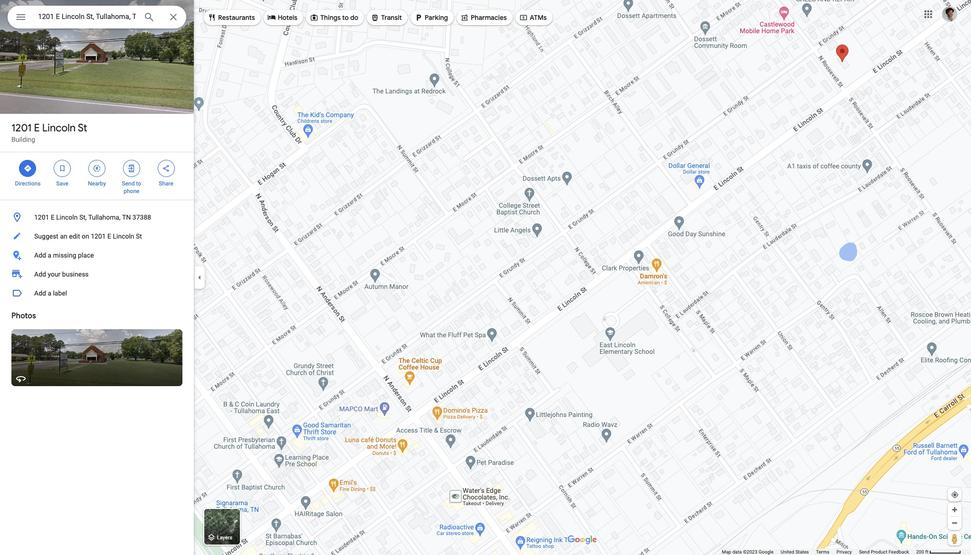 Task type: describe. For each thing, give the bounding box(es) containing it.
hotels
[[278, 13, 298, 22]]


[[371, 12, 379, 23]]

suggest an edit on 1201 e lincoln st button
[[0, 227, 194, 246]]


[[23, 163, 32, 174]]

1201 E Lincoln St, Tullahoma, TN 37388 field
[[8, 6, 186, 29]]

200 ft button
[[916, 550, 961, 555]]

1201 for st
[[11, 122, 32, 135]]

1201 for st,
[[34, 214, 49, 221]]

send product feedback button
[[859, 550, 909, 556]]

united states button
[[781, 550, 809, 556]]

terms
[[816, 550, 830, 555]]

phone
[[124, 188, 139, 195]]

map data ©2023 google
[[722, 550, 774, 555]]

add a label
[[34, 290, 67, 297]]

map
[[722, 550, 731, 555]]

things
[[320, 13, 341, 22]]

e inside button
[[107, 233, 111, 240]]

feedback
[[889, 550, 909, 555]]

 things to do
[[310, 12, 358, 23]]


[[310, 12, 318, 23]]

1201 e lincoln st main content
[[0, 0, 194, 556]]

restaurants
[[218, 13, 255, 22]]

add for add a label
[[34, 290, 46, 297]]

a for missing
[[48, 252, 51, 259]]

your
[[48, 271, 61, 278]]


[[15, 10, 27, 24]]

37388
[[132, 214, 151, 221]]

google maps element
[[0, 0, 971, 556]]

 parking
[[414, 12, 448, 23]]

privacy
[[837, 550, 852, 555]]

send product feedback
[[859, 550, 909, 555]]


[[519, 12, 528, 23]]

nearby
[[88, 181, 106, 187]]

lincoln inside suggest an edit on 1201 e lincoln st button
[[113, 233, 134, 240]]

add a missing place button
[[0, 246, 194, 265]]

 atms
[[519, 12, 547, 23]]

add for add a missing place
[[34, 252, 46, 259]]

product
[[871, 550, 888, 555]]

©2023
[[743, 550, 757, 555]]

add a missing place
[[34, 252, 94, 259]]

label
[[53, 290, 67, 297]]

layers
[[217, 536, 232, 542]]

directions
[[15, 181, 41, 187]]

 transit
[[371, 12, 402, 23]]

united
[[781, 550, 794, 555]]

1201 e lincoln st, tullahoma, tn 37388 button
[[0, 208, 194, 227]]

st inside button
[[136, 233, 142, 240]]

footer inside google maps element
[[722, 550, 916, 556]]

terms button
[[816, 550, 830, 556]]

200
[[916, 550, 924, 555]]

1201 inside button
[[91, 233, 106, 240]]

lincoln for st,
[[56, 214, 78, 221]]

place
[[78, 252, 94, 259]]


[[208, 12, 216, 23]]

business
[[62, 271, 89, 278]]

suggest
[[34, 233, 58, 240]]

building
[[11, 136, 35, 143]]

add your business link
[[0, 265, 194, 284]]



Task type: locate. For each thing, give the bounding box(es) containing it.
privacy button
[[837, 550, 852, 556]]

footer containing map data ©2023 google
[[722, 550, 916, 556]]

actions for 1201 e lincoln st region
[[0, 153, 194, 200]]

to inside send to phone
[[136, 181, 141, 187]]

0 vertical spatial st
[[78, 122, 87, 135]]

1 vertical spatial e
[[51, 214, 55, 221]]

save
[[56, 181, 68, 187]]

data
[[733, 550, 742, 555]]

photos
[[11, 312, 36, 321]]

pharmacies
[[471, 13, 507, 22]]

google
[[759, 550, 774, 555]]

1 a from the top
[[48, 252, 51, 259]]

e inside "button"
[[51, 214, 55, 221]]

add inside "link"
[[34, 271, 46, 278]]

1 vertical spatial to
[[136, 181, 141, 187]]

lincoln down tn
[[113, 233, 134, 240]]

zoom out image
[[951, 520, 958, 527]]


[[58, 163, 67, 174]]

1 vertical spatial 1201
[[34, 214, 49, 221]]

add a label button
[[0, 284, 194, 303]]

2 vertical spatial add
[[34, 290, 46, 297]]


[[162, 163, 170, 174]]

show street view coverage image
[[948, 532, 962, 546]]

send left the product
[[859, 550, 870, 555]]

send for send product feedback
[[859, 550, 870, 555]]

1 vertical spatial st
[[136, 233, 142, 240]]

send inside send product feedback button
[[859, 550, 870, 555]]

missing
[[53, 252, 76, 259]]

add for add your business
[[34, 271, 46, 278]]

1 vertical spatial lincoln
[[56, 214, 78, 221]]

show your location image
[[951, 491, 959, 500]]

e
[[34, 122, 40, 135], [51, 214, 55, 221], [107, 233, 111, 240]]

e for st,
[[51, 214, 55, 221]]

add left label
[[34, 290, 46, 297]]

2 add from the top
[[34, 271, 46, 278]]

none field inside 1201 e lincoln st, tullahoma, tn 37388 field
[[38, 11, 136, 22]]


[[460, 12, 469, 23]]

1 horizontal spatial e
[[51, 214, 55, 221]]

on
[[82, 233, 89, 240]]

1 vertical spatial send
[[859, 550, 870, 555]]

e inside 1201 e lincoln st building
[[34, 122, 40, 135]]

0 vertical spatial send
[[122, 181, 135, 187]]

lincoln inside 1201 e lincoln st, tullahoma, tn 37388 "button"
[[56, 214, 78, 221]]

united states
[[781, 550, 809, 555]]

st inside 1201 e lincoln st building
[[78, 122, 87, 135]]

e up building
[[34, 122, 40, 135]]

st,
[[79, 214, 87, 221]]

1 add from the top
[[34, 252, 46, 259]]

e up suggest
[[51, 214, 55, 221]]

1 horizontal spatial send
[[859, 550, 870, 555]]


[[267, 12, 276, 23]]

0 horizontal spatial send
[[122, 181, 135, 187]]


[[93, 163, 101, 174]]

add inside button
[[34, 252, 46, 259]]

parking
[[425, 13, 448, 22]]

an
[[60, 233, 67, 240]]

a for label
[[48, 290, 51, 297]]

google account: tariq douglas  
(tariq.douglas@adept.ai) image
[[942, 6, 957, 22]]

2 horizontal spatial 1201
[[91, 233, 106, 240]]

to
[[342, 13, 349, 22], [136, 181, 141, 187]]

None field
[[38, 11, 136, 22]]

0 horizontal spatial to
[[136, 181, 141, 187]]

do
[[350, 13, 358, 22]]

1201 up suggest
[[34, 214, 49, 221]]

to left do
[[342, 13, 349, 22]]

a left missing
[[48, 252, 51, 259]]

footer
[[722, 550, 916, 556]]

1 horizontal spatial to
[[342, 13, 349, 22]]

lincoln
[[42, 122, 76, 135], [56, 214, 78, 221], [113, 233, 134, 240]]

0 vertical spatial lincoln
[[42, 122, 76, 135]]

zoom in image
[[951, 507, 958, 514]]

add down suggest
[[34, 252, 46, 259]]

3 add from the top
[[34, 290, 46, 297]]

 search field
[[8, 6, 186, 30]]

1 horizontal spatial st
[[136, 233, 142, 240]]

collapse side panel image
[[194, 273, 205, 283]]

1201
[[11, 122, 32, 135], [34, 214, 49, 221], [91, 233, 106, 240]]

0 vertical spatial to
[[342, 13, 349, 22]]

0 vertical spatial add
[[34, 252, 46, 259]]

0 vertical spatial 1201
[[11, 122, 32, 135]]

lincoln inside 1201 e lincoln st building
[[42, 122, 76, 135]]

1 vertical spatial add
[[34, 271, 46, 278]]

send
[[122, 181, 135, 187], [859, 550, 870, 555]]

lincoln up 
[[42, 122, 76, 135]]

add
[[34, 252, 46, 259], [34, 271, 46, 278], [34, 290, 46, 297]]

add inside "button"
[[34, 290, 46, 297]]

send inside send to phone
[[122, 181, 135, 187]]

states
[[796, 550, 809, 555]]

2 horizontal spatial e
[[107, 233, 111, 240]]

a left label
[[48, 290, 51, 297]]

1201 e lincoln st, tullahoma, tn 37388
[[34, 214, 151, 221]]

0 vertical spatial e
[[34, 122, 40, 135]]

2 vertical spatial 1201
[[91, 233, 106, 240]]

send for send to phone
[[122, 181, 135, 187]]

1201 e lincoln st building
[[11, 122, 87, 143]]


[[127, 163, 136, 174]]

2 vertical spatial e
[[107, 233, 111, 240]]

edit
[[69, 233, 80, 240]]

e down tullahoma,
[[107, 233, 111, 240]]

1201 inside "button"
[[34, 214, 49, 221]]

send to phone
[[122, 181, 141, 195]]

e for st
[[34, 122, 40, 135]]

0 horizontal spatial st
[[78, 122, 87, 135]]

1 vertical spatial a
[[48, 290, 51, 297]]

st
[[78, 122, 87, 135], [136, 233, 142, 240]]

a
[[48, 252, 51, 259], [48, 290, 51, 297]]

send up phone
[[122, 181, 135, 187]]

 hotels
[[267, 12, 298, 23]]

0 vertical spatial a
[[48, 252, 51, 259]]

2 vertical spatial lincoln
[[113, 233, 134, 240]]

 restaurants
[[208, 12, 255, 23]]

share
[[159, 181, 173, 187]]

2 a from the top
[[48, 290, 51, 297]]

add your business
[[34, 271, 89, 278]]

0 horizontal spatial 1201
[[11, 122, 32, 135]]

to inside  things to do
[[342, 13, 349, 22]]


[[414, 12, 423, 23]]

1201 right 'on'
[[91, 233, 106, 240]]

to up phone
[[136, 181, 141, 187]]

 pharmacies
[[460, 12, 507, 23]]

 button
[[8, 6, 34, 30]]

1201 inside 1201 e lincoln st building
[[11, 122, 32, 135]]

a inside "button"
[[48, 290, 51, 297]]

lincoln for st
[[42, 122, 76, 135]]

1 horizontal spatial 1201
[[34, 214, 49, 221]]

tullahoma,
[[88, 214, 121, 221]]

add left your
[[34, 271, 46, 278]]

1201 up building
[[11, 122, 32, 135]]

a inside button
[[48, 252, 51, 259]]

ft
[[925, 550, 929, 555]]

tn
[[122, 214, 131, 221]]

200 ft
[[916, 550, 929, 555]]

lincoln left st,
[[56, 214, 78, 221]]

transit
[[381, 13, 402, 22]]

suggest an edit on 1201 e lincoln st
[[34, 233, 142, 240]]

0 horizontal spatial e
[[34, 122, 40, 135]]

atms
[[530, 13, 547, 22]]



Task type: vqa. For each thing, say whether or not it's contained in the screenshot.
St in button
yes



